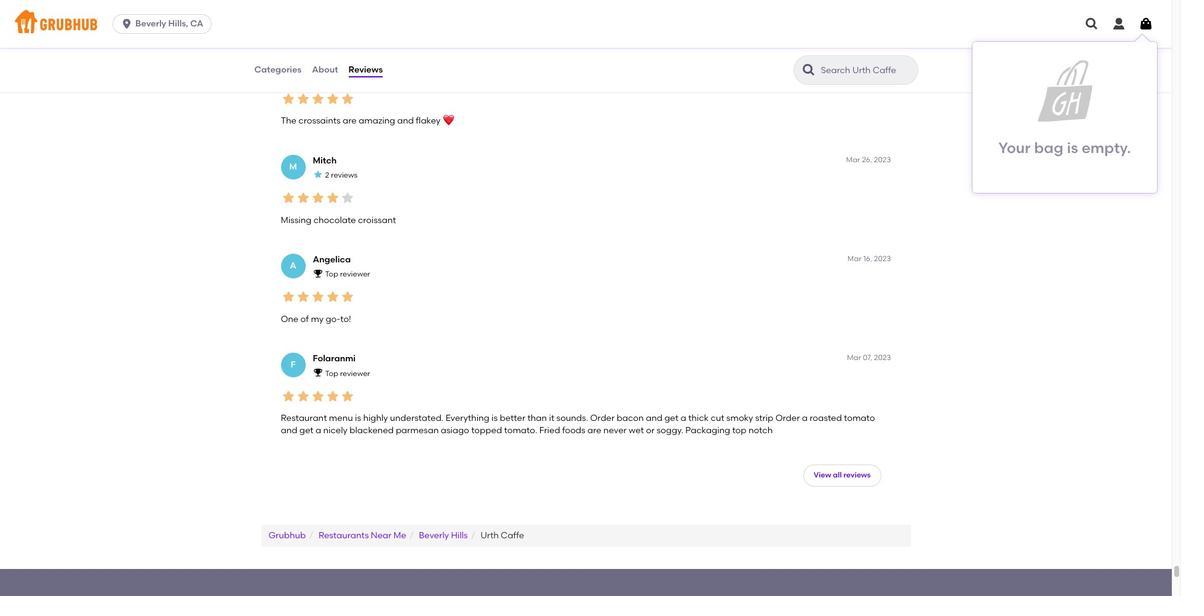 Task type: describe. For each thing, give the bounding box(es) containing it.
urth caffe
[[481, 531, 524, 541]]

smoky
[[727, 414, 753, 424]]

hills,
[[168, 18, 188, 29]]

wet
[[629, 426, 644, 436]]

beverly hills
[[419, 531, 468, 541]]

soggy.
[[657, 426, 684, 436]]

2 order from the left
[[776, 414, 800, 424]]

❤️
[[443, 116, 454, 126]]

restaurants
[[319, 531, 369, 541]]

1 horizontal spatial reviews
[[844, 471, 871, 480]]

flakey
[[416, 116, 441, 126]]

mar for missing chocolate croissant
[[846, 155, 860, 164]]

mar 16, 2023
[[848, 255, 891, 263]]

view all reviews
[[814, 471, 871, 480]]

reviews button
[[348, 48, 384, 92]]

asiago
[[441, 426, 469, 436]]

it
[[549, 414, 555, 424]]

never
[[604, 426, 627, 436]]

beverly hills link
[[419, 531, 468, 541]]

one of my go-to!
[[281, 314, 351, 325]]

or
[[646, 426, 655, 436]]

main navigation navigation
[[0, 0, 1172, 48]]

beverly for beverly hills
[[419, 531, 449, 541]]

grubhub
[[269, 531, 306, 541]]

mar for restaurant menu is highly understated. everything is better than it sounds. order bacon and get a thick cut smoky strip  order a roasted tomato and get a nicely blackened parmesan asiago topped tomato. fried foods are never wet or soggy. packaging top notch
[[847, 354, 861, 362]]

cut
[[711, 414, 725, 424]]

missing chocolate croissant
[[281, 215, 396, 226]]

roasted
[[810, 414, 842, 424]]

categories
[[254, 65, 302, 75]]

understated.
[[390, 414, 444, 424]]

bag
[[1035, 139, 1064, 157]]

1 vertical spatial get
[[300, 426, 314, 436]]

your bag is empty. tooltip
[[973, 34, 1158, 193]]

me
[[394, 531, 406, 541]]

tomato
[[844, 414, 875, 424]]

1 horizontal spatial a
[[681, 414, 687, 424]]

hills
[[451, 531, 468, 541]]

parmesan
[[396, 426, 439, 436]]

0 horizontal spatial are
[[343, 116, 357, 126]]

top for camellia
[[325, 72, 338, 81]]

2023 for missing chocolate croissant
[[874, 155, 891, 164]]

1 vertical spatial and
[[646, 414, 663, 424]]

croissant
[[358, 215, 396, 226]]

my
[[311, 314, 324, 325]]

beverly hills, ca
[[135, 18, 203, 29]]

mar 27, 2023
[[848, 56, 891, 65]]

near
[[371, 531, 392, 541]]

are inside 'restaurant menu is highly understated. everything is better than it sounds. order bacon and get a thick cut smoky strip  order a roasted tomato and get a nicely blackened parmesan asiago topped tomato. fried foods are never wet or soggy. packaging top notch'
[[588, 426, 602, 436]]

about
[[312, 65, 338, 75]]

folaranmi
[[313, 354, 356, 364]]

trophy icon image for folaranmi
[[313, 368, 323, 378]]

top for folaranmi
[[325, 370, 338, 378]]

angelica
[[313, 255, 351, 265]]

nicely
[[323, 426, 348, 436]]

top reviewer for camellia
[[325, 72, 370, 81]]

0 horizontal spatial a
[[316, 426, 321, 436]]

2023 for restaurant menu is highly understated. everything is better than it sounds. order bacon and get a thick cut smoky strip  order a roasted tomato and get a nicely blackened parmesan asiago topped tomato. fried foods are never wet or soggy. packaging top notch
[[874, 354, 891, 362]]

1 horizontal spatial and
[[397, 116, 414, 126]]

bacon
[[617, 414, 644, 424]]

f
[[291, 360, 296, 370]]

restaurants near me
[[319, 531, 406, 541]]

menu
[[329, 414, 353, 424]]

2
[[325, 171, 329, 180]]

mar 26, 2023
[[846, 155, 891, 164]]

trophy icon image for angelica
[[313, 269, 323, 279]]

camellia
[[313, 56, 351, 67]]

better
[[500, 414, 526, 424]]

missing
[[281, 215, 312, 226]]

foods
[[562, 426, 586, 436]]



Task type: locate. For each thing, give the bounding box(es) containing it.
urth
[[481, 531, 499, 541]]

0 vertical spatial are
[[343, 116, 357, 126]]

crossaints
[[299, 116, 341, 126]]

are left amazing
[[343, 116, 357, 126]]

get down restaurant
[[300, 426, 314, 436]]

0 vertical spatial trophy icon image
[[313, 71, 323, 80]]

all
[[833, 471, 842, 480]]

top
[[325, 72, 338, 81], [325, 270, 338, 279], [325, 370, 338, 378]]

2 trophy icon image from the top
[[313, 269, 323, 279]]

ca
[[190, 18, 203, 29]]

and left flakey
[[397, 116, 414, 126]]

07,
[[863, 354, 873, 362]]

2023 right 07,
[[874, 354, 891, 362]]

1 top reviewer from the top
[[325, 72, 370, 81]]

2 2023 from the top
[[874, 155, 891, 164]]

1 horizontal spatial order
[[776, 414, 800, 424]]

1 vertical spatial reviewer
[[340, 270, 370, 279]]

topped
[[471, 426, 502, 436]]

and up or
[[646, 414, 663, 424]]

reviews
[[349, 65, 383, 75]]

are left never at bottom
[[588, 426, 602, 436]]

top reviewer down angelica
[[325, 270, 370, 279]]

1 horizontal spatial is
[[492, 414, 498, 424]]

tomato.
[[504, 426, 537, 436]]

0 horizontal spatial beverly
[[135, 18, 166, 29]]

trophy icon image
[[313, 71, 323, 80], [313, 269, 323, 279], [313, 368, 323, 378]]

strip
[[756, 414, 774, 424]]

3 top reviewer from the top
[[325, 370, 370, 378]]

2 horizontal spatial and
[[646, 414, 663, 424]]

1 horizontal spatial are
[[588, 426, 602, 436]]

is inside tooltip
[[1067, 139, 1079, 157]]

packaging
[[686, 426, 730, 436]]

amazing
[[359, 116, 395, 126]]

1 vertical spatial beverly
[[419, 531, 449, 541]]

a left thick
[[681, 414, 687, 424]]

go-
[[326, 314, 340, 325]]

2 horizontal spatial a
[[802, 414, 808, 424]]

reviewer for angelica
[[340, 270, 370, 279]]

0 horizontal spatial svg image
[[121, 18, 133, 30]]

fried
[[540, 426, 560, 436]]

beverly
[[135, 18, 166, 29], [419, 531, 449, 541]]

1 order from the left
[[590, 414, 615, 424]]

your
[[999, 139, 1031, 157]]

beverly left hills,
[[135, 18, 166, 29]]

is up topped
[[492, 414, 498, 424]]

top down camellia
[[325, 72, 338, 81]]

is right bag
[[1067, 139, 1079, 157]]

16,
[[864, 255, 873, 263]]

beverly for beverly hills, ca
[[135, 18, 166, 29]]

2023 right the 27,
[[874, 56, 891, 65]]

get
[[665, 414, 679, 424], [300, 426, 314, 436]]

2 vertical spatial and
[[281, 426, 298, 436]]

trophy icon image down angelica
[[313, 269, 323, 279]]

reviewer down angelica
[[340, 270, 370, 279]]

2 vertical spatial top reviewer
[[325, 370, 370, 378]]

restaurant menu is highly understated. everything is better than it sounds. order bacon and get a thick cut smoky strip  order a roasted tomato and get a nicely blackened parmesan asiago topped tomato. fried foods are never wet or soggy. packaging top notch
[[281, 414, 875, 436]]

26,
[[862, 155, 873, 164]]

than
[[528, 414, 547, 424]]

svg image
[[1085, 17, 1100, 31]]

2 vertical spatial reviewer
[[340, 370, 370, 378]]

a left roasted
[[802, 414, 808, 424]]

mar left the 27,
[[848, 56, 862, 65]]

0 vertical spatial reviews
[[331, 171, 358, 180]]

0 vertical spatial top reviewer
[[325, 72, 370, 81]]

0 horizontal spatial and
[[281, 426, 298, 436]]

2 horizontal spatial is
[[1067, 139, 1079, 157]]

1 top from the top
[[325, 72, 338, 81]]

27,
[[864, 56, 873, 65]]

order
[[590, 414, 615, 424], [776, 414, 800, 424]]

sounds.
[[557, 414, 588, 424]]

everything
[[446, 414, 490, 424]]

3 reviewer from the top
[[340, 370, 370, 378]]

categories button
[[254, 48, 302, 92]]

empty.
[[1082, 139, 1131, 157]]

m
[[289, 162, 297, 172]]

top for angelica
[[325, 270, 338, 279]]

notch
[[749, 426, 773, 436]]

blackened
[[350, 426, 394, 436]]

0 vertical spatial reviewer
[[340, 72, 370, 81]]

a
[[681, 414, 687, 424], [802, 414, 808, 424], [316, 426, 321, 436]]

1 vertical spatial top
[[325, 270, 338, 279]]

2023 for the crossaints are amazing and flakey ❤️
[[874, 56, 891, 65]]

grubhub link
[[269, 531, 306, 541]]

restaurant
[[281, 414, 327, 424]]

a left nicely
[[316, 426, 321, 436]]

about button
[[311, 48, 339, 92]]

2 top reviewer from the top
[[325, 270, 370, 279]]

Search Urth Caffe search field
[[820, 65, 914, 76]]

mar left 26, on the right top
[[846, 155, 860, 164]]

0 horizontal spatial reviews
[[331, 171, 358, 180]]

view
[[814, 471, 832, 480]]

trophy icon image for camellia
[[313, 71, 323, 80]]

mitch
[[313, 155, 337, 166]]

and down restaurant
[[281, 426, 298, 436]]

top reviewer down folaranmi
[[325, 370, 370, 378]]

reviewer down folaranmi
[[340, 370, 370, 378]]

2 horizontal spatial svg image
[[1139, 17, 1154, 31]]

mar 07, 2023
[[847, 354, 891, 362]]

2 top from the top
[[325, 270, 338, 279]]

2023 right 26, on the right top
[[874, 155, 891, 164]]

is for menu
[[355, 414, 361, 424]]

is
[[1067, 139, 1079, 157], [355, 414, 361, 424], [492, 414, 498, 424]]

4 2023 from the top
[[874, 354, 891, 362]]

0 vertical spatial top
[[325, 72, 338, 81]]

2023
[[874, 56, 891, 65], [874, 155, 891, 164], [874, 255, 891, 263], [874, 354, 891, 362]]

svg image
[[1112, 17, 1127, 31], [1139, 17, 1154, 31], [121, 18, 133, 30]]

and
[[397, 116, 414, 126], [646, 414, 663, 424], [281, 426, 298, 436]]

view all reviews link
[[804, 465, 882, 487]]

beverly left "hills"
[[419, 531, 449, 541]]

2 vertical spatial top
[[325, 370, 338, 378]]

to!
[[340, 314, 351, 325]]

top reviewer
[[325, 72, 370, 81], [325, 270, 370, 279], [325, 370, 370, 378]]

top reviewer for folaranmi
[[325, 370, 370, 378]]

top
[[733, 426, 747, 436]]

1 horizontal spatial beverly
[[419, 531, 449, 541]]

is for bag
[[1067, 139, 1079, 157]]

2 reviewer from the top
[[340, 270, 370, 279]]

chocolate
[[314, 215, 356, 226]]

0 horizontal spatial order
[[590, 414, 615, 424]]

mar for one of my go-to!
[[848, 255, 862, 263]]

mar left 07,
[[847, 354, 861, 362]]

is right menu
[[355, 414, 361, 424]]

0 vertical spatial and
[[397, 116, 414, 126]]

2023 right 16,
[[874, 255, 891, 263]]

1 vertical spatial top reviewer
[[325, 270, 370, 279]]

3 top from the top
[[325, 370, 338, 378]]

reviews right the all
[[844, 471, 871, 480]]

one
[[281, 314, 299, 325]]

highly
[[363, 414, 388, 424]]

the
[[281, 116, 297, 126]]

0 horizontal spatial is
[[355, 414, 361, 424]]

reviews
[[331, 171, 358, 180], [844, 471, 871, 480]]

top down folaranmi
[[325, 370, 338, 378]]

3 trophy icon image from the top
[[313, 368, 323, 378]]

your bag is empty.
[[999, 139, 1131, 157]]

mar for the crossaints are amazing and flakey ❤️
[[848, 56, 862, 65]]

order up never at bottom
[[590, 414, 615, 424]]

1 trophy icon image from the top
[[313, 71, 323, 80]]

urth caffe link
[[481, 531, 524, 541]]

get up the soggy.
[[665, 414, 679, 424]]

mar left 16,
[[848, 255, 862, 263]]

1 reviewer from the top
[[340, 72, 370, 81]]

restaurants near me link
[[319, 531, 406, 541]]

beverly inside beverly hills, ca button
[[135, 18, 166, 29]]

reviews right 2
[[331, 171, 358, 180]]

0 vertical spatial beverly
[[135, 18, 166, 29]]

1 horizontal spatial svg image
[[1112, 17, 1127, 31]]

2023 for one of my go-to!
[[874, 255, 891, 263]]

beverly hills, ca button
[[113, 14, 216, 34]]

order right 'strip'
[[776, 414, 800, 424]]

mar
[[848, 56, 862, 65], [846, 155, 860, 164], [848, 255, 862, 263], [847, 354, 861, 362]]

search icon image
[[802, 63, 816, 78]]

a
[[290, 261, 296, 271]]

c
[[290, 62, 297, 73]]

are
[[343, 116, 357, 126], [588, 426, 602, 436]]

the crossaints are amazing and flakey ❤️
[[281, 116, 454, 126]]

reviewer for camellia
[[340, 72, 370, 81]]

1 vertical spatial are
[[588, 426, 602, 436]]

1 vertical spatial trophy icon image
[[313, 269, 323, 279]]

3 2023 from the top
[[874, 255, 891, 263]]

trophy icon image down camellia
[[313, 71, 323, 80]]

top reviewer for angelica
[[325, 270, 370, 279]]

trophy icon image down folaranmi
[[313, 368, 323, 378]]

caffe
[[501, 531, 524, 541]]

svg image inside beverly hills, ca button
[[121, 18, 133, 30]]

0 horizontal spatial get
[[300, 426, 314, 436]]

thick
[[689, 414, 709, 424]]

1 vertical spatial reviews
[[844, 471, 871, 480]]

0 vertical spatial get
[[665, 414, 679, 424]]

2 reviews
[[325, 171, 358, 180]]

2 vertical spatial trophy icon image
[[313, 368, 323, 378]]

1 horizontal spatial get
[[665, 414, 679, 424]]

reviewer down camellia
[[340, 72, 370, 81]]

top down angelica
[[325, 270, 338, 279]]

top reviewer down camellia
[[325, 72, 370, 81]]

reviewer for folaranmi
[[340, 370, 370, 378]]

1 2023 from the top
[[874, 56, 891, 65]]

star icon image
[[281, 92, 296, 107], [296, 92, 310, 107], [310, 92, 325, 107], [325, 92, 340, 107], [340, 92, 355, 107], [313, 170, 323, 180], [281, 191, 296, 206], [296, 191, 310, 206], [310, 191, 325, 206], [325, 191, 340, 206], [340, 191, 355, 206], [281, 290, 296, 305], [296, 290, 310, 305], [310, 290, 325, 305], [325, 290, 340, 305], [340, 290, 355, 305], [281, 389, 296, 404], [296, 389, 310, 404], [310, 389, 325, 404], [325, 389, 340, 404], [340, 389, 355, 404]]

of
[[301, 314, 309, 325]]

reviewer
[[340, 72, 370, 81], [340, 270, 370, 279], [340, 370, 370, 378]]



Task type: vqa. For each thing, say whether or not it's contained in the screenshot.


